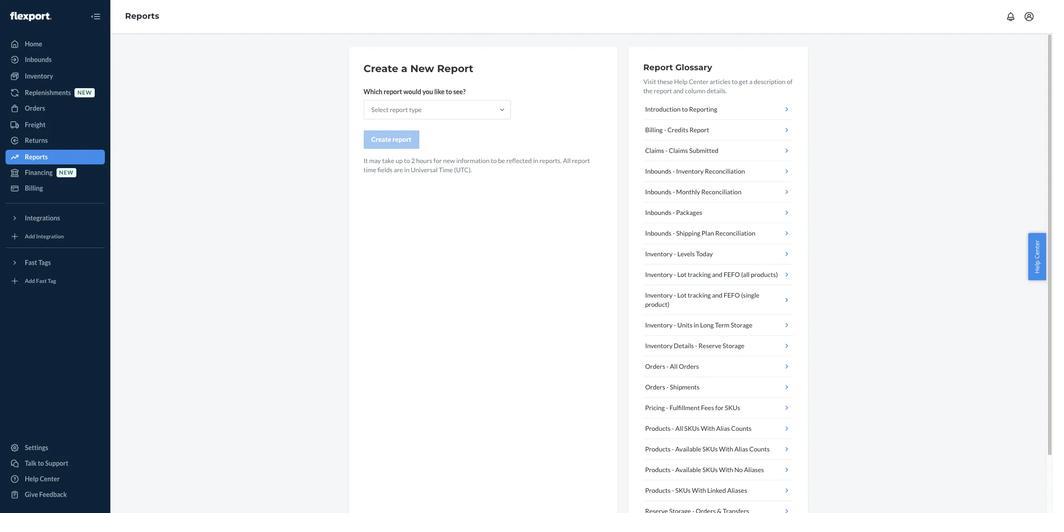 Task type: vqa. For each thing, say whether or not it's contained in the screenshot.
Billing - Credits Report
yes



Task type: locate. For each thing, give the bounding box(es) containing it.
reconciliation down "inbounds - inventory reconciliation" button
[[702, 188, 742, 196]]

inbounds for inbounds - monthly reconciliation
[[645, 188, 672, 196]]

0 vertical spatial help center
[[1034, 240, 1042, 274]]

2 vertical spatial in
[[694, 322, 699, 329]]

1 vertical spatial lot
[[678, 292, 687, 300]]

- down fulfillment
[[672, 425, 674, 433]]

0 horizontal spatial billing
[[25, 184, 43, 192]]

orders link
[[6, 101, 105, 116]]

reconciliation down claims - claims submitted button
[[705, 167, 745, 175]]

details.
[[707, 87, 727, 95]]

0 horizontal spatial reports
[[25, 153, 48, 161]]

0 horizontal spatial center
[[40, 476, 60, 484]]

0 vertical spatial alias
[[717, 425, 730, 433]]

and for inventory - lot tracking and fefo (single product)
[[712, 292, 723, 300]]

storage right reserve
[[723, 342, 745, 350]]

with left no
[[719, 467, 734, 474]]

1 vertical spatial available
[[676, 467, 702, 474]]

all up 'orders - shipments'
[[670, 363, 678, 371]]

fast tags
[[25, 259, 51, 267]]

1 vertical spatial billing
[[25, 184, 43, 192]]

inbounds - packages button
[[644, 203, 793, 224]]

1 vertical spatial reconciliation
[[702, 188, 742, 196]]

all down fulfillment
[[676, 425, 683, 433]]

1 vertical spatial tracking
[[688, 292, 711, 300]]

2 lot from the top
[[678, 292, 687, 300]]

claims down credits
[[669, 147, 688, 155]]

0 vertical spatial help
[[675, 78, 688, 86]]

tracking down today
[[688, 271, 711, 279]]

0 vertical spatial counts
[[732, 425, 752, 433]]

- for inbounds - inventory reconciliation
[[673, 167, 675, 175]]

inventory inside inventory details - reserve storage 'button'
[[645, 342, 673, 350]]

0 vertical spatial all
[[563, 157, 571, 165]]

2 vertical spatial help
[[25, 476, 39, 484]]

in inside the inventory - units in long term storage button
[[694, 322, 699, 329]]

1 fefo from the top
[[724, 271, 740, 279]]

create
[[364, 63, 398, 75], [372, 136, 391, 144]]

- down products - all skus with alias counts
[[672, 446, 674, 454]]

report for create report
[[393, 136, 412, 144]]

- for orders - shipments
[[667, 384, 669, 392]]

storage right term
[[731, 322, 753, 329]]

in left reports.
[[533, 157, 539, 165]]

2 products from the top
[[645, 446, 671, 454]]

0 vertical spatial for
[[434, 157, 442, 165]]

pricing - fulfillment fees for skus
[[645, 404, 741, 412]]

fast inside dropdown button
[[25, 259, 37, 267]]

inventory inside inventory - lot tracking and fefo (all products) button
[[645, 271, 673, 279]]

inventory details - reserve storage button
[[644, 336, 793, 357]]

and inside visit these help center articles to get a description of the report and column details.
[[674, 87, 684, 95]]

0 vertical spatial center
[[689, 78, 709, 86]]

with down fees
[[701, 425, 715, 433]]

orders inside button
[[645, 384, 666, 392]]

the
[[644, 87, 653, 95]]

inbounds down claims - claims submitted
[[645, 167, 672, 175]]

orders - all orders
[[645, 363, 699, 371]]

inventory up replenishments
[[25, 72, 53, 80]]

- for inbounds - packages
[[673, 209, 675, 217]]

- down "billing - credits report"
[[666, 147, 668, 155]]

fefo for (all
[[724, 271, 740, 279]]

help center inside 'button'
[[1034, 240, 1042, 274]]

and
[[674, 87, 684, 95], [712, 271, 723, 279], [712, 292, 723, 300]]

in
[[533, 157, 539, 165], [404, 166, 410, 174], [694, 322, 699, 329]]

and down "inventory - levels today" button
[[712, 271, 723, 279]]

report inside button
[[690, 126, 710, 134]]

skus
[[725, 404, 741, 412], [685, 425, 700, 433], [703, 446, 718, 454], [703, 467, 718, 474], [676, 487, 691, 495]]

1 vertical spatial center
[[1034, 240, 1042, 259]]

create up may
[[372, 136, 391, 144]]

lot up the units at the right bottom of page
[[678, 292, 687, 300]]

1 horizontal spatial a
[[750, 78, 753, 86]]

billing - credits report button
[[644, 120, 793, 141]]

orders up pricing
[[645, 384, 666, 392]]

alias up no
[[735, 446, 749, 454]]

1 horizontal spatial help
[[675, 78, 688, 86]]

1 available from the top
[[676, 446, 702, 454]]

column
[[685, 87, 706, 95]]

2 horizontal spatial new
[[443, 157, 455, 165]]

1 vertical spatial new
[[443, 157, 455, 165]]

fast tags button
[[6, 256, 105, 271]]

tracking inside inventory - lot tracking and fefo (single product)
[[688, 292, 711, 300]]

2 add from the top
[[25, 278, 35, 285]]

storage inside button
[[731, 322, 753, 329]]

inventory up product)
[[645, 292, 673, 300]]

inbounds up inbounds - packages at the right of page
[[645, 188, 672, 196]]

billing down introduction
[[645, 126, 663, 134]]

orders for orders - all orders
[[645, 363, 666, 371]]

inventory - lot tracking and fefo (single product)
[[645, 292, 760, 309]]

report down reporting
[[690, 126, 710, 134]]

tracking
[[688, 271, 711, 279], [688, 292, 711, 300]]

- left the shipments
[[667, 384, 669, 392]]

1 vertical spatial add
[[25, 278, 35, 285]]

0 vertical spatial lot
[[678, 271, 687, 279]]

1 horizontal spatial report
[[644, 63, 673, 73]]

0 vertical spatial create
[[364, 63, 398, 75]]

articles
[[710, 78, 731, 86]]

1 vertical spatial in
[[404, 166, 410, 174]]

0 horizontal spatial report
[[437, 63, 474, 75]]

inventory inside "inventory - levels today" button
[[645, 250, 673, 258]]

billing
[[645, 126, 663, 134], [25, 184, 43, 192]]

and inside inventory - lot tracking and fefo (single product)
[[712, 292, 723, 300]]

create up which
[[364, 63, 398, 75]]

1 horizontal spatial in
[[533, 157, 539, 165]]

2 vertical spatial new
[[59, 170, 74, 176]]

give
[[25, 491, 38, 499]]

- inside inventory - lot tracking and fefo (single product)
[[674, 292, 676, 300]]

orders up 'orders - shipments'
[[645, 363, 666, 371]]

available inside "products - available skus with alias counts" button
[[676, 446, 702, 454]]

all right reports.
[[563, 157, 571, 165]]

2 fefo from the top
[[724, 292, 740, 300]]

in left long
[[694, 322, 699, 329]]

3 products from the top
[[645, 467, 671, 474]]

- left credits
[[664, 126, 667, 134]]

report up these
[[644, 63, 673, 73]]

2 vertical spatial and
[[712, 292, 723, 300]]

lot inside inventory - lot tracking and fefo (single product)
[[678, 292, 687, 300]]

1 horizontal spatial center
[[689, 78, 709, 86]]

aliases
[[744, 467, 764, 474], [728, 487, 748, 495]]

-
[[664, 126, 667, 134], [666, 147, 668, 155], [673, 167, 675, 175], [673, 188, 675, 196], [673, 209, 675, 217], [673, 230, 675, 237], [674, 250, 676, 258], [674, 271, 676, 279], [674, 292, 676, 300], [674, 322, 676, 329], [695, 342, 698, 350], [667, 363, 669, 371], [667, 384, 669, 392], [666, 404, 669, 412], [672, 425, 674, 433], [672, 446, 674, 454], [672, 467, 674, 474], [672, 487, 674, 495]]

billing inside button
[[645, 126, 663, 134]]

fees
[[701, 404, 714, 412]]

skus down pricing - fulfillment fees for skus
[[685, 425, 700, 433]]

for right fees
[[716, 404, 724, 412]]

0 horizontal spatial claims
[[645, 147, 665, 155]]

with for products - available skus with alias counts
[[719, 446, 734, 454]]

1 vertical spatial a
[[750, 78, 753, 86]]

lot
[[678, 271, 687, 279], [678, 292, 687, 300]]

1 lot from the top
[[678, 271, 687, 279]]

1 horizontal spatial for
[[716, 404, 724, 412]]

inventory - levels today
[[645, 250, 713, 258]]

inbounds left packages
[[645, 209, 672, 217]]

add for add fast tag
[[25, 278, 35, 285]]

0 vertical spatial a
[[401, 63, 408, 75]]

inventory inside inventory - lot tracking and fefo (single product)
[[645, 292, 673, 300]]

inventory
[[25, 72, 53, 80], [676, 167, 704, 175], [645, 250, 673, 258], [645, 271, 673, 279], [645, 292, 673, 300], [645, 322, 673, 329], [645, 342, 673, 350]]

1 add from the top
[[25, 233, 35, 240]]

inventory for inventory - levels today
[[645, 250, 673, 258]]

1 vertical spatial fefo
[[724, 292, 740, 300]]

add down fast tags
[[25, 278, 35, 285]]

close navigation image
[[90, 11, 101, 22]]

create report
[[372, 136, 412, 144]]

help inside 'button'
[[1034, 261, 1042, 274]]

1 vertical spatial help
[[1034, 261, 1042, 274]]

orders up the shipments
[[679, 363, 699, 371]]

fefo left (all
[[724, 271, 740, 279]]

4 products from the top
[[645, 487, 671, 495]]

1 vertical spatial all
[[670, 363, 678, 371]]

1 tracking from the top
[[688, 271, 711, 279]]

report up see?
[[437, 63, 474, 75]]

see?
[[453, 88, 466, 96]]

- for claims - claims submitted
[[666, 147, 668, 155]]

1 vertical spatial and
[[712, 271, 723, 279]]

1 horizontal spatial reports
[[125, 11, 159, 21]]

orders inside orders link
[[25, 104, 45, 112]]

- left the units at the right bottom of page
[[674, 322, 676, 329]]

in right are
[[404, 166, 410, 174]]

1 vertical spatial storage
[[723, 342, 745, 350]]

1 vertical spatial reports link
[[6, 150, 105, 165]]

glossary
[[676, 63, 713, 73]]

open notifications image
[[1006, 11, 1017, 22]]

available inside products - available skus with no aliases button
[[676, 467, 702, 474]]

- right details
[[695, 342, 698, 350]]

center inside visit these help center articles to get a description of the report and column details.
[[689, 78, 709, 86]]

create a new report
[[364, 63, 474, 75]]

- for pricing - fulfillment fees for skus
[[666, 404, 669, 412]]

fulfillment
[[670, 404, 700, 412]]

available up products - skus with linked aliases
[[676, 467, 702, 474]]

0 horizontal spatial help
[[25, 476, 39, 484]]

add integration
[[25, 233, 64, 240]]

new
[[410, 63, 434, 75]]

orders for orders - shipments
[[645, 384, 666, 392]]

- left packages
[[673, 209, 675, 217]]

to
[[732, 78, 738, 86], [446, 88, 452, 96], [682, 105, 688, 113], [404, 157, 410, 165], [491, 157, 497, 165], [38, 460, 44, 468]]

0 horizontal spatial alias
[[717, 425, 730, 433]]

- down inventory - levels today
[[674, 271, 676, 279]]

0 horizontal spatial reports link
[[6, 150, 105, 165]]

inventory up orders - all orders
[[645, 342, 673, 350]]

add integration link
[[6, 230, 105, 244]]

- up inventory - units in long term storage
[[674, 292, 676, 300]]

skus for products - available skus with alias counts
[[703, 446, 718, 454]]

- up 'orders - shipments'
[[667, 363, 669, 371]]

0 vertical spatial available
[[676, 446, 702, 454]]

1 vertical spatial create
[[372, 136, 391, 144]]

inventory for inventory - lot tracking and fefo (single product)
[[645, 292, 673, 300]]

all
[[563, 157, 571, 165], [670, 363, 678, 371], [676, 425, 683, 433]]

- down products - available skus with no aliases
[[672, 487, 674, 495]]

products - available skus with no aliases
[[645, 467, 764, 474]]

0 vertical spatial add
[[25, 233, 35, 240]]

- left levels
[[674, 250, 676, 258]]

1 vertical spatial fast
[[36, 278, 47, 285]]

for inside it may take up to 2 hours for new information to be reflected in reports. all report time fields are in universal time (utc).
[[434, 157, 442, 165]]

add inside "link"
[[25, 233, 35, 240]]

2
[[411, 157, 415, 165]]

tracking for (single
[[688, 292, 711, 300]]

report inside button
[[393, 136, 412, 144]]

information
[[456, 157, 490, 165]]

with down products - all skus with alias counts button
[[719, 446, 734, 454]]

inventory left levels
[[645, 250, 673, 258]]

0 vertical spatial billing
[[645, 126, 663, 134]]

0 vertical spatial reconciliation
[[705, 167, 745, 175]]

a right get
[[750, 78, 753, 86]]

give feedback button
[[6, 488, 105, 503]]

2 available from the top
[[676, 467, 702, 474]]

inbounds - monthly reconciliation button
[[644, 182, 793, 203]]

lot inside inventory - lot tracking and fefo (all products) button
[[678, 271, 687, 279]]

2 tracking from the top
[[688, 292, 711, 300]]

new inside it may take up to 2 hours for new information to be reflected in reports. all report time fields are in universal time (utc).
[[443, 157, 455, 165]]

available down products - all skus with alias counts
[[676, 446, 702, 454]]

details
[[674, 342, 694, 350]]

1 vertical spatial alias
[[735, 446, 749, 454]]

report up up on the left of page
[[393, 136, 412, 144]]

report left type
[[390, 106, 408, 114]]

alias for products - all skus with alias counts
[[717, 425, 730, 433]]

report down these
[[654, 87, 672, 95]]

counts
[[732, 425, 752, 433], [750, 446, 770, 454]]

- left monthly
[[673, 188, 675, 196]]

fast left tags
[[25, 259, 37, 267]]

inventory details - reserve storage
[[645, 342, 745, 350]]

0 vertical spatial new
[[78, 89, 92, 96]]

- down claims - claims submitted
[[673, 167, 675, 175]]

inbounds down 'home'
[[25, 56, 52, 63]]

type
[[409, 106, 422, 114]]

center
[[689, 78, 709, 86], [1034, 240, 1042, 259], [40, 476, 60, 484]]

0 vertical spatial fast
[[25, 259, 37, 267]]

give feedback
[[25, 491, 67, 499]]

to left reporting
[[682, 105, 688, 113]]

claims down "billing - credits report"
[[645, 147, 665, 155]]

report
[[437, 63, 474, 75], [644, 63, 673, 73], [690, 126, 710, 134]]

1 horizontal spatial new
[[78, 89, 92, 96]]

0 horizontal spatial new
[[59, 170, 74, 176]]

may
[[369, 157, 381, 165]]

products - available skus with no aliases button
[[644, 461, 793, 481]]

0 vertical spatial storage
[[731, 322, 753, 329]]

0 vertical spatial tracking
[[688, 271, 711, 279]]

0 horizontal spatial in
[[404, 166, 410, 174]]

inventory inside "inbounds - inventory reconciliation" button
[[676, 167, 704, 175]]

lot for inventory - lot tracking and fefo (all products)
[[678, 271, 687, 279]]

- right pricing
[[666, 404, 669, 412]]

new
[[78, 89, 92, 96], [443, 157, 455, 165], [59, 170, 74, 176]]

inbounds link
[[6, 52, 105, 67]]

available
[[676, 446, 702, 454], [676, 467, 702, 474]]

0 vertical spatial fefo
[[724, 271, 740, 279]]

2 horizontal spatial center
[[1034, 240, 1042, 259]]

aliases right no
[[744, 467, 764, 474]]

- up products - skus with linked aliases
[[672, 467, 674, 474]]

1 vertical spatial help center
[[25, 476, 60, 484]]

credits
[[668, 126, 689, 134]]

1 horizontal spatial billing
[[645, 126, 663, 134]]

with for products - all skus with alias counts
[[701, 425, 715, 433]]

a left new
[[401, 63, 408, 75]]

inventory up monthly
[[676, 167, 704, 175]]

0 vertical spatial reports
[[125, 11, 159, 21]]

alias down 'pricing - fulfillment fees for skus' button at the right bottom of the page
[[717, 425, 730, 433]]

inbounds down inbounds - packages at the right of page
[[645, 230, 672, 237]]

open account menu image
[[1024, 11, 1035, 22]]

skus for products - all skus with alias counts
[[685, 425, 700, 433]]

products - available skus with alias counts button
[[644, 440, 793, 461]]

2 horizontal spatial help
[[1034, 261, 1042, 274]]

fefo inside inventory - lot tracking and fefo (single product)
[[724, 292, 740, 300]]

2 horizontal spatial report
[[690, 126, 710, 134]]

- for inventory - lot tracking and fefo (all products)
[[674, 271, 676, 279]]

integrations button
[[6, 211, 105, 226]]

units
[[678, 322, 693, 329]]

0 horizontal spatial for
[[434, 157, 442, 165]]

introduction to reporting
[[645, 105, 718, 113]]

introduction
[[645, 105, 681, 113]]

add left integration
[[25, 233, 35, 240]]

inventory for inventory - lot tracking and fefo (all products)
[[645, 271, 673, 279]]

- for inbounds - shipping plan reconciliation
[[673, 230, 675, 237]]

inventory for inventory
[[25, 72, 53, 80]]

reconciliation down inbounds - packages button
[[716, 230, 756, 237]]

0 horizontal spatial help center
[[25, 476, 60, 484]]

- left "shipping"
[[673, 230, 675, 237]]

shipments
[[670, 384, 700, 392]]

products for products - available skus with no aliases
[[645, 467, 671, 474]]

orders up freight
[[25, 104, 45, 112]]

inventory inside "inventory" link
[[25, 72, 53, 80]]

- for orders - all orders
[[667, 363, 669, 371]]

with
[[701, 425, 715, 433], [719, 446, 734, 454], [719, 467, 734, 474], [692, 487, 706, 495]]

for inside button
[[716, 404, 724, 412]]

inbounds for inbounds - shipping plan reconciliation
[[645, 230, 672, 237]]

report inside it may take up to 2 hours for new information to be reflected in reports. all report time fields are in universal time (utc).
[[572, 157, 590, 165]]

inventory inside button
[[645, 322, 673, 329]]

create inside button
[[372, 136, 391, 144]]

available for products - available skus with no aliases
[[676, 467, 702, 474]]

home link
[[6, 37, 105, 52]]

billing down financing
[[25, 184, 43, 192]]

2 vertical spatial all
[[676, 425, 683, 433]]

inbounds inside button
[[645, 209, 672, 217]]

and down inventory - lot tracking and fefo (all products) button
[[712, 292, 723, 300]]

lot down inventory - levels today
[[678, 271, 687, 279]]

1 horizontal spatial alias
[[735, 446, 749, 454]]

fast left tag
[[36, 278, 47, 285]]

to left get
[[732, 78, 738, 86]]

skus down products - available skus with alias counts
[[703, 467, 718, 474]]

these
[[658, 78, 673, 86]]

2 vertical spatial reconciliation
[[716, 230, 756, 237]]

new up orders link
[[78, 89, 92, 96]]

1 vertical spatial for
[[716, 404, 724, 412]]

new up billing link
[[59, 170, 74, 176]]

1 horizontal spatial help center
[[1034, 240, 1042, 274]]

0 horizontal spatial a
[[401, 63, 408, 75]]

0 vertical spatial and
[[674, 87, 684, 95]]

1 vertical spatial counts
[[750, 446, 770, 454]]

- for products - available skus with alias counts
[[672, 446, 674, 454]]

pricing
[[645, 404, 665, 412]]

report right reports.
[[572, 157, 590, 165]]

for up 'time'
[[434, 157, 442, 165]]

1 horizontal spatial reports link
[[125, 11, 159, 21]]

products for products - available skus with alias counts
[[645, 446, 671, 454]]

2 horizontal spatial in
[[694, 322, 699, 329]]

fields
[[378, 166, 393, 174]]

aliases right linked
[[728, 487, 748, 495]]

inventory for inventory details - reserve storage
[[645, 342, 673, 350]]

fefo left (single
[[724, 292, 740, 300]]

inventory down inventory - levels today
[[645, 271, 673, 279]]

1 products from the top
[[645, 425, 671, 433]]

1 horizontal spatial claims
[[669, 147, 688, 155]]

report up select report type at the top of the page
[[384, 88, 402, 96]]

to right talk
[[38, 460, 44, 468]]

and left column
[[674, 87, 684, 95]]

reconciliation for inbounds - monthly reconciliation
[[702, 188, 742, 196]]

skus up products - available skus with no aliases
[[703, 446, 718, 454]]

report for create a new report
[[437, 63, 474, 75]]

report for billing - credits report
[[690, 126, 710, 134]]

fast
[[25, 259, 37, 267], [36, 278, 47, 285]]

tracking down inventory - lot tracking and fefo (all products)
[[688, 292, 711, 300]]

inventory down product)
[[645, 322, 673, 329]]

new up 'time'
[[443, 157, 455, 165]]

be
[[498, 157, 505, 165]]



Task type: describe. For each thing, give the bounding box(es) containing it.
long
[[701, 322, 714, 329]]

inventory - units in long term storage button
[[644, 316, 793, 336]]

inventory link
[[6, 69, 105, 84]]

inbounds - shipping plan reconciliation
[[645, 230, 756, 237]]

select report type
[[372, 106, 422, 114]]

term
[[715, 322, 730, 329]]

products - all skus with alias counts
[[645, 425, 752, 433]]

new for financing
[[59, 170, 74, 176]]

inventory - lot tracking and fefo (all products) button
[[644, 265, 793, 286]]

tag
[[48, 278, 56, 285]]

(utc).
[[454, 166, 472, 174]]

skus for products - available skus with no aliases
[[703, 467, 718, 474]]

report inside visit these help center articles to get a description of the report and column details.
[[654, 87, 672, 95]]

up
[[396, 157, 403, 165]]

add fast tag
[[25, 278, 56, 285]]

skus down products - available skus with no aliases
[[676, 487, 691, 495]]

lot for inventory - lot tracking and fefo (single product)
[[678, 292, 687, 300]]

billing link
[[6, 181, 105, 196]]

to right like
[[446, 88, 452, 96]]

create for create report
[[372, 136, 391, 144]]

storage inside 'button'
[[723, 342, 745, 350]]

inbounds for inbounds - inventory reconciliation
[[645, 167, 672, 175]]

take
[[382, 157, 395, 165]]

all inside it may take up to 2 hours for new information to be reflected in reports. all report time fields are in universal time (utc).
[[563, 157, 571, 165]]

product)
[[645, 301, 670, 309]]

center inside 'button'
[[1034, 240, 1042, 259]]

hours
[[416, 157, 433, 165]]

it
[[364, 157, 368, 165]]

integrations
[[25, 214, 60, 222]]

orders - shipments
[[645, 384, 700, 392]]

reserve
[[699, 342, 722, 350]]

orders for orders
[[25, 104, 45, 112]]

products for products - all skus with alias counts
[[645, 425, 671, 433]]

to inside visit these help center articles to get a description of the report and column details.
[[732, 78, 738, 86]]

description
[[754, 78, 786, 86]]

products for products - skus with linked aliases
[[645, 487, 671, 495]]

0 vertical spatial aliases
[[744, 467, 764, 474]]

help center link
[[6, 473, 105, 487]]

inbounds - shipping plan reconciliation button
[[644, 224, 793, 244]]

submitted
[[690, 147, 719, 155]]

(single
[[742, 292, 760, 300]]

create for create a new report
[[364, 63, 398, 75]]

introduction to reporting button
[[644, 99, 793, 120]]

to left be
[[491, 157, 497, 165]]

2 claims from the left
[[669, 147, 688, 155]]

claims - claims submitted button
[[644, 141, 793, 161]]

tags
[[38, 259, 51, 267]]

universal
[[411, 166, 438, 174]]

inbounds - monthly reconciliation
[[645, 188, 742, 196]]

like
[[435, 88, 445, 96]]

time
[[364, 166, 376, 174]]

tracking for (all
[[688, 271, 711, 279]]

report for select report type
[[390, 106, 408, 114]]

1 vertical spatial reports
[[25, 153, 48, 161]]

pricing - fulfillment fees for skus button
[[644, 398, 793, 419]]

all for orders
[[670, 363, 678, 371]]

products - all skus with alias counts button
[[644, 419, 793, 440]]

returns link
[[6, 133, 105, 148]]

reporting
[[689, 105, 718, 113]]

replenishments
[[25, 89, 71, 97]]

of
[[787, 78, 793, 86]]

flexport logo image
[[10, 12, 51, 21]]

inbounds for inbounds
[[25, 56, 52, 63]]

no
[[735, 467, 743, 474]]

it may take up to 2 hours for new information to be reflected in reports. all report time fields are in universal time (utc).
[[364, 157, 590, 174]]

reflected
[[507, 157, 532, 165]]

2 vertical spatial center
[[40, 476, 60, 484]]

which report would you like to see?
[[364, 88, 466, 96]]

- for inbounds - monthly reconciliation
[[673, 188, 675, 196]]

counts for products - all skus with alias counts
[[732, 425, 752, 433]]

monthly
[[676, 188, 701, 196]]

levels
[[678, 250, 695, 258]]

help center button
[[1029, 233, 1047, 281]]

visit
[[644, 78, 656, 86]]

settings
[[25, 444, 48, 452]]

freight
[[25, 121, 46, 129]]

- inside 'button'
[[695, 342, 698, 350]]

- for products - all skus with alias counts
[[672, 425, 674, 433]]

a inside visit these help center articles to get a description of the report and column details.
[[750, 78, 753, 86]]

orders - all orders button
[[644, 357, 793, 378]]

billing for billing
[[25, 184, 43, 192]]

billing for billing - credits report
[[645, 126, 663, 134]]

inventory - lot tracking and fefo (all products)
[[645, 271, 778, 279]]

add for add integration
[[25, 233, 35, 240]]

settings link
[[6, 441, 105, 456]]

- for billing - credits report
[[664, 126, 667, 134]]

new for replenishments
[[78, 89, 92, 96]]

skus down the orders - shipments button
[[725, 404, 741, 412]]

inbounds - inventory reconciliation button
[[644, 161, 793, 182]]

products - available skus with alias counts
[[645, 446, 770, 454]]

- for inventory - lot tracking and fefo (single product)
[[674, 292, 676, 300]]

inbounds - packages
[[645, 209, 703, 217]]

- for inventory - units in long term storage
[[674, 322, 676, 329]]

0 vertical spatial in
[[533, 157, 539, 165]]

integration
[[36, 233, 64, 240]]

linked
[[708, 487, 726, 495]]

you
[[423, 88, 433, 96]]

available for products - available skus with alias counts
[[676, 446, 702, 454]]

which
[[364, 88, 383, 96]]

plan
[[702, 230, 714, 237]]

counts for products - available skus with alias counts
[[750, 446, 770, 454]]

0 vertical spatial reports link
[[125, 11, 159, 21]]

talk to support button
[[6, 457, 105, 472]]

support
[[45, 460, 68, 468]]

inbounds for inbounds - packages
[[645, 209, 672, 217]]

visit these help center articles to get a description of the report and column details.
[[644, 78, 793, 95]]

- for inventory - levels today
[[674, 250, 676, 258]]

report for which report would you like to see?
[[384, 88, 402, 96]]

1 claims from the left
[[645, 147, 665, 155]]

to left 2 in the left top of the page
[[404, 157, 410, 165]]

packages
[[676, 209, 703, 217]]

alias for products - available skus with alias counts
[[735, 446, 749, 454]]

1 vertical spatial aliases
[[728, 487, 748, 495]]

time
[[439, 166, 453, 174]]

create report button
[[364, 131, 419, 149]]

inventory - lot tracking and fefo (single product) button
[[644, 286, 793, 316]]

freight link
[[6, 118, 105, 133]]

returns
[[25, 137, 48, 144]]

with left linked
[[692, 487, 706, 495]]

- for products - available skus with no aliases
[[672, 467, 674, 474]]

help inside visit these help center articles to get a description of the report and column details.
[[675, 78, 688, 86]]

and for inventory - lot tracking and fefo (all products)
[[712, 271, 723, 279]]

reconciliation for inbounds - inventory reconciliation
[[705, 167, 745, 175]]

all for products
[[676, 425, 683, 433]]

select
[[372, 106, 389, 114]]

with for products - available skus with no aliases
[[719, 467, 734, 474]]

claims - claims submitted
[[645, 147, 719, 155]]

report glossary
[[644, 63, 713, 73]]

fefo for (single
[[724, 292, 740, 300]]

inbounds - inventory reconciliation
[[645, 167, 745, 175]]

inventory for inventory - units in long term storage
[[645, 322, 673, 329]]

get
[[739, 78, 748, 86]]

- for products - skus with linked aliases
[[672, 487, 674, 495]]

are
[[394, 166, 403, 174]]



